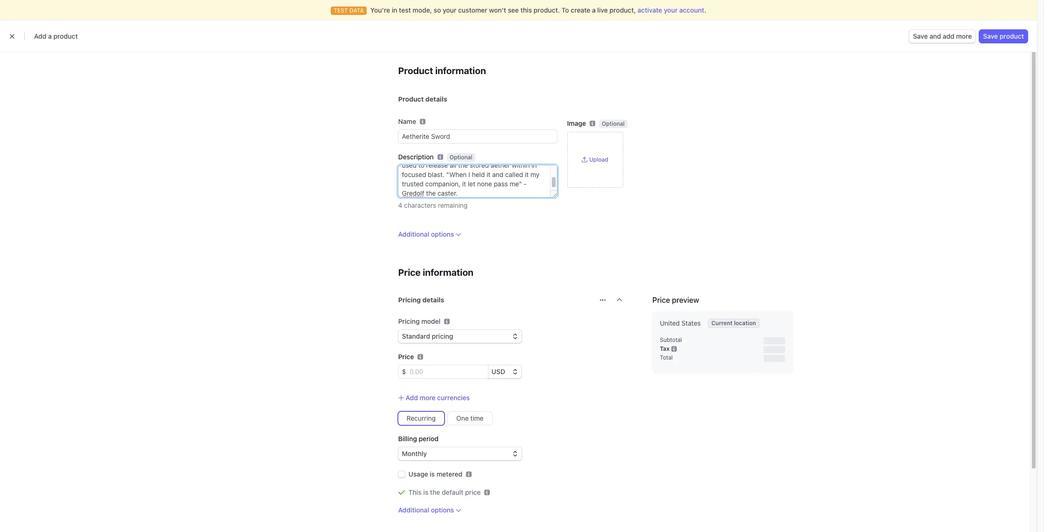 Task type: locate. For each thing, give the bounding box(es) containing it.
additional for second additional options "button" from the bottom
[[398, 231, 429, 238]]

search…
[[410, 7, 433, 14]]

upload
[[589, 156, 608, 163]]

save inside 'button'
[[983, 32, 998, 40]]

1 vertical spatial additional options
[[398, 507, 454, 515]]

tab list
[[143, 69, 876, 86]]

0 vertical spatial more
[[956, 32, 972, 40]]

0 horizontal spatial more
[[420, 394, 436, 402]]

usage is metered
[[409, 471, 462, 479]]

product for product details
[[398, 95, 424, 103]]

additional options down "characters" at the left
[[398, 231, 454, 238]]

your
[[443, 6, 457, 14], [664, 6, 678, 14]]

0 horizontal spatial your
[[443, 6, 457, 14]]

pricing model
[[398, 318, 441, 326]]

1 vertical spatial options
[[431, 507, 454, 515]]

pricing details button
[[393, 290, 594, 308]]

options down 4 characters remaining
[[431, 231, 454, 238]]

1 vertical spatial price
[[653, 296, 670, 305]]

4 characters remaining
[[398, 202, 468, 210]]

additional for 2nd additional options "button" from the top
[[398, 507, 429, 515]]

optional down the premium plan, sunglasses, etc. "text box" at top
[[450, 154, 472, 161]]

0 vertical spatial is
[[430, 471, 435, 479]]

save
[[913, 32, 928, 40], [983, 32, 998, 40]]

additional options button down the
[[398, 506, 462, 516]]

1 save from the left
[[913, 32, 928, 40]]

1 horizontal spatial save
[[983, 32, 998, 40]]

1 additional from the top
[[398, 231, 429, 238]]

1 horizontal spatial optional
[[602, 120, 625, 127]]

add a product
[[34, 32, 78, 40]]

optional right the image in the right of the page
[[602, 120, 625, 127]]

0 vertical spatial details
[[426, 95, 447, 103]]

details down product information
[[426, 95, 447, 103]]

0 vertical spatial options
[[431, 231, 454, 238]]

so
[[434, 6, 441, 14]]

usd
[[492, 368, 505, 376]]

save for save product
[[983, 32, 998, 40]]

see
[[508, 6, 519, 14]]

information
[[435, 65, 486, 76], [423, 267, 474, 278]]

info element
[[444, 319, 450, 325]]

0 vertical spatial price
[[398, 267, 421, 278]]

remaining
[[438, 202, 468, 210]]

0 vertical spatial a
[[592, 6, 596, 14]]

is left the
[[423, 489, 428, 497]]

product
[[398, 65, 433, 76], [398, 95, 424, 103]]

1 vertical spatial details
[[423, 296, 444, 304]]

currencies
[[437, 394, 470, 402]]

1 vertical spatial additional
[[398, 507, 429, 515]]

A sword once held by a great magician. The sword feeds at the wearer's aether and can be used to release all the stored aether within in focused blast. "When I held it and called it my trusted companion, it let none pass me" - Gredolf the caster. text field
[[398, 166, 557, 197]]

metered
[[437, 471, 462, 479]]

0 vertical spatial additional
[[398, 231, 429, 238]]

1 vertical spatial is
[[423, 489, 428, 497]]

1 additional options from the top
[[398, 231, 454, 238]]

details for pricing details
[[423, 296, 444, 304]]

optional
[[602, 120, 625, 127], [450, 154, 472, 161]]

2 additional from the top
[[398, 507, 429, 515]]

price for price preview
[[653, 296, 670, 305]]

price up pricing details
[[398, 267, 421, 278]]

1 horizontal spatial is
[[430, 471, 435, 479]]

additional options
[[398, 231, 454, 238], [398, 507, 454, 515]]

1 vertical spatial information
[[423, 267, 474, 278]]

add for add more currencies
[[406, 394, 418, 402]]

product details
[[398, 95, 447, 103]]

0 horizontal spatial is
[[423, 489, 428, 497]]

more up the recurring on the bottom of the page
[[420, 394, 436, 402]]

0 vertical spatial additional options button
[[398, 230, 462, 239]]

1 horizontal spatial add
[[406, 394, 418, 402]]

product up name in the left of the page
[[398, 95, 424, 103]]

options for 2nd additional options "button" from the top
[[431, 507, 454, 515]]

options for second additional options "button" from the bottom
[[431, 231, 454, 238]]

1 vertical spatial additional options button
[[398, 506, 462, 516]]

0 horizontal spatial a
[[48, 32, 52, 40]]

Premium Plan, sunglasses, etc. text field
[[398, 130, 557, 143]]

recurring
[[407, 415, 436, 423]]

2 product from the top
[[398, 95, 424, 103]]

svg image
[[600, 298, 605, 303]]

additional options button
[[398, 230, 462, 239], [398, 506, 462, 516]]

save product button
[[980, 30, 1028, 43]]

additional down this
[[398, 507, 429, 515]]

1 horizontal spatial your
[[664, 6, 678, 14]]

default
[[442, 489, 464, 497]]

0 horizontal spatial optional
[[450, 154, 472, 161]]

additional options button down 4 characters remaining
[[398, 230, 462, 239]]

1 product from the top
[[398, 65, 433, 76]]

1 vertical spatial pricing
[[398, 318, 420, 326]]

additional options for second additional options "button" from the bottom
[[398, 231, 454, 238]]

subtotal
[[660, 337, 682, 344]]

additional
[[398, 231, 429, 238], [398, 507, 429, 515]]

Search… search field
[[395, 4, 624, 16]]

save left the and
[[913, 32, 928, 40]]

2 additional options button from the top
[[398, 506, 462, 516]]

details
[[426, 95, 447, 103], [423, 296, 444, 304]]

is right usage
[[430, 471, 435, 479]]

details for product details
[[426, 95, 447, 103]]

2 product from the left
[[1000, 32, 1024, 40]]

add more currencies
[[406, 394, 470, 402]]

save inside button
[[913, 32, 928, 40]]

current location
[[712, 320, 756, 327]]

product inside 'button'
[[1000, 32, 1024, 40]]

2 options from the top
[[431, 507, 454, 515]]

your right activate
[[664, 6, 678, 14]]

0 horizontal spatial product
[[53, 32, 78, 40]]

is
[[430, 471, 435, 479], [423, 489, 428, 497]]

1 horizontal spatial more
[[956, 32, 972, 40]]

.
[[704, 6, 706, 14]]

details inside pricing details button
[[423, 296, 444, 304]]

pricing inside button
[[398, 296, 421, 304]]

test
[[399, 6, 411, 14]]

additional options down the
[[398, 507, 454, 515]]

usage
[[409, 471, 428, 479]]

mode,
[[413, 6, 432, 14]]

pricing
[[398, 296, 421, 304], [398, 318, 420, 326]]

states
[[682, 320, 701, 328]]

2 additional options from the top
[[398, 507, 454, 515]]

more
[[956, 32, 972, 40], [420, 394, 436, 402]]

pricing for pricing details
[[398, 296, 421, 304]]

0 vertical spatial additional options
[[398, 231, 454, 238]]

1 vertical spatial a
[[48, 32, 52, 40]]

0 vertical spatial add
[[34, 32, 46, 40]]

additional down "characters" at the left
[[398, 231, 429, 238]]

activate your account link
[[638, 6, 704, 14]]

0 vertical spatial information
[[435, 65, 486, 76]]

price up "$"
[[398, 353, 414, 361]]

1 vertical spatial add
[[406, 394, 418, 402]]

more right add
[[956, 32, 972, 40]]

product up product details
[[398, 65, 433, 76]]

product information
[[398, 65, 486, 76]]

is for this
[[423, 489, 428, 497]]

your right so
[[443, 6, 457, 14]]

price information
[[398, 267, 474, 278]]

0 vertical spatial product
[[398, 65, 433, 76]]

product for product information
[[398, 65, 433, 76]]

customer
[[458, 6, 487, 14]]

add
[[34, 32, 46, 40], [406, 394, 418, 402]]

united states
[[660, 320, 701, 328]]

live
[[597, 6, 608, 14]]

2 save from the left
[[983, 32, 998, 40]]

product
[[53, 32, 78, 40], [1000, 32, 1024, 40]]

price
[[465, 489, 481, 497]]

add inside button
[[406, 394, 418, 402]]

1 pricing from the top
[[398, 296, 421, 304]]

2 pricing from the top
[[398, 318, 420, 326]]

upload button
[[582, 156, 608, 164]]

0 horizontal spatial add
[[34, 32, 46, 40]]

a
[[592, 6, 596, 14], [48, 32, 52, 40]]

one time
[[456, 415, 484, 423]]

billing
[[398, 435, 417, 443]]

0 vertical spatial optional
[[602, 120, 625, 127]]

this is the default price
[[409, 489, 481, 497]]

create
[[571, 6, 590, 14]]

pricing up pricing model
[[398, 296, 421, 304]]

price left preview
[[653, 296, 670, 305]]

1 vertical spatial more
[[420, 394, 436, 402]]

0 vertical spatial pricing
[[398, 296, 421, 304]]

0.00 text field
[[406, 366, 488, 379]]

you're in test mode, so your customer won't see this product. to create a live product, activate your account .
[[370, 6, 706, 14]]

pricing left model
[[398, 318, 420, 326]]

price
[[398, 267, 421, 278], [653, 296, 670, 305], [398, 353, 414, 361]]

save right add
[[983, 32, 998, 40]]

options
[[431, 231, 454, 238], [431, 507, 454, 515]]

save product
[[983, 32, 1024, 40]]

0 horizontal spatial save
[[913, 32, 928, 40]]

save and add more button
[[909, 30, 976, 43]]

united
[[660, 320, 680, 328]]

information for price information
[[423, 267, 474, 278]]

options down this is the default price
[[431, 507, 454, 515]]

additional options for 2nd additional options "button" from the top
[[398, 507, 454, 515]]

1 options from the top
[[431, 231, 454, 238]]

1 horizontal spatial product
[[1000, 32, 1024, 40]]

account
[[679, 6, 704, 14]]

1 horizontal spatial a
[[592, 6, 596, 14]]

$ button
[[398, 366, 406, 379]]

1 vertical spatial optional
[[450, 154, 472, 161]]

1 vertical spatial product
[[398, 95, 424, 103]]

details up model
[[423, 296, 444, 304]]



Task type: describe. For each thing, give the bounding box(es) containing it.
location
[[734, 320, 756, 327]]

current
[[712, 320, 733, 327]]

usd button
[[488, 366, 521, 379]]

this
[[521, 6, 532, 14]]

description
[[398, 153, 434, 161]]

one
[[456, 415, 469, 423]]

add more currencies button
[[398, 394, 470, 403]]

model
[[421, 318, 441, 326]]

2 vertical spatial price
[[398, 353, 414, 361]]

4
[[398, 202, 402, 210]]

product,
[[610, 6, 636, 14]]

info image
[[672, 346, 677, 352]]

$
[[402, 368, 406, 376]]

1 additional options button from the top
[[398, 230, 462, 239]]

product.
[[534, 6, 560, 14]]

name
[[398, 118, 416, 126]]

1 product from the left
[[53, 32, 78, 40]]

to
[[562, 6, 569, 14]]

save and add more
[[913, 32, 972, 40]]

total
[[660, 355, 673, 362]]

info image
[[444, 319, 450, 325]]

characters
[[404, 202, 436, 210]]

price for price information
[[398, 267, 421, 278]]

period
[[419, 435, 439, 443]]

in
[[392, 6, 397, 14]]

preview
[[672, 296, 699, 305]]

2 your from the left
[[664, 6, 678, 14]]

and
[[930, 32, 941, 40]]

1 your from the left
[[443, 6, 457, 14]]

billing period
[[398, 435, 439, 443]]

tax
[[660, 346, 670, 353]]

pricing details
[[398, 296, 444, 304]]

activate
[[638, 6, 662, 14]]

optional for description
[[450, 154, 472, 161]]

add
[[943, 32, 955, 40]]

is for usage
[[430, 471, 435, 479]]

image
[[567, 119, 586, 127]]

information for product information
[[435, 65, 486, 76]]

time
[[471, 415, 484, 423]]

this
[[409, 489, 422, 497]]

the
[[430, 489, 440, 497]]

save for save and add more
[[913, 32, 928, 40]]

products
[[143, 52, 198, 67]]

optional for image
[[602, 120, 625, 127]]

pricing for pricing model
[[398, 318, 420, 326]]

price preview
[[653, 296, 699, 305]]

add for add a product
[[34, 32, 46, 40]]

you're
[[370, 6, 390, 14]]

won't
[[489, 6, 506, 14]]



Task type: vqa. For each thing, say whether or not it's contained in the screenshot.
Stripe in the top of the page
no



